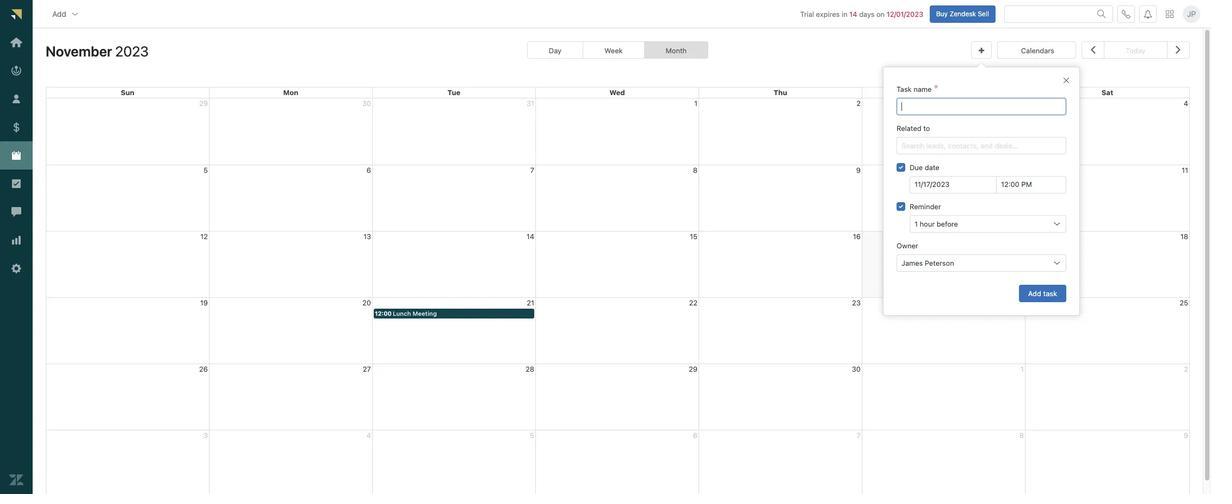 Task type: describe. For each thing, give the bounding box(es) containing it.
plus image
[[979, 47, 985, 54]]

7
[[531, 166, 535, 175]]

task name
[[897, 85, 932, 94]]

0 horizontal spatial 14
[[527, 232, 535, 241]]

angle left image
[[1091, 43, 1096, 57]]

12/01/2023
[[887, 10, 924, 18]]

zendesk image
[[9, 474, 23, 488]]

Search leads, contacts, and deals… field
[[902, 138, 1062, 154]]

add task
[[1029, 289, 1058, 298]]

tue
[[448, 88, 461, 97]]

22
[[689, 299, 698, 307]]

trial
[[801, 10, 815, 18]]

1 hour before
[[915, 220, 959, 229]]

24
[[1016, 299, 1025, 307]]

lunch
[[393, 310, 411, 318]]

task
[[897, 85, 912, 94]]

5
[[204, 166, 208, 175]]

2023
[[115, 43, 149, 59]]

zendesk products image
[[1167, 10, 1174, 18]]

1 for 1 hour before
[[915, 220, 918, 229]]

wed
[[610, 88, 625, 97]]

zendesk
[[950, 10, 977, 18]]

related to
[[897, 124, 931, 133]]

MM/DD/YYYY field
[[915, 177, 992, 193]]

james peterson
[[902, 259, 955, 268]]

on
[[877, 10, 885, 18]]

buy
[[937, 10, 948, 18]]

day
[[549, 46, 562, 55]]

19
[[200, 299, 208, 307]]

james
[[902, 259, 923, 268]]

to
[[924, 124, 931, 133]]

week
[[605, 46, 623, 55]]

12:00 lunch meeting
[[375, 310, 437, 318]]

11
[[1182, 166, 1189, 175]]

sun
[[121, 88, 134, 97]]

30
[[852, 365, 861, 374]]

peterson
[[925, 259, 955, 268]]

1 hour before button
[[910, 216, 1067, 233]]

16
[[854, 232, 861, 241]]

reminder
[[910, 203, 942, 211]]

meeting
[[413, 310, 437, 318]]

calls image
[[1123, 10, 1131, 18]]

jp
[[1188, 9, 1197, 18]]

25
[[1180, 299, 1189, 307]]

asterisk image
[[934, 85, 939, 94]]

12
[[200, 232, 208, 241]]

23
[[853, 299, 861, 307]]

leads,
[[927, 142, 947, 150]]

november 2023
[[46, 43, 149, 59]]

2
[[857, 99, 861, 108]]

search image
[[1098, 10, 1107, 18]]

21
[[527, 299, 535, 307]]

6
[[367, 166, 371, 175]]



Task type: vqa. For each thing, say whether or not it's contained in the screenshot.
bottommost 14
yes



Task type: locate. For each thing, give the bounding box(es) containing it.
due
[[910, 163, 923, 172]]

0 horizontal spatial 1
[[695, 99, 698, 108]]

sat
[[1102, 88, 1114, 97]]

1 for 1
[[695, 99, 698, 108]]

search leads, contacts, and deals…
[[902, 142, 1019, 150]]

17
[[1017, 232, 1025, 241]]

name
[[914, 85, 932, 94]]

0 vertical spatial add
[[52, 9, 66, 18]]

november
[[46, 43, 112, 59]]

expires
[[817, 10, 840, 18]]

bell image
[[1144, 10, 1153, 18]]

29
[[689, 365, 698, 374]]

before
[[937, 220, 959, 229]]

1 vertical spatial 14
[[527, 232, 535, 241]]

trial expires in 14 days on 12/01/2023
[[801, 10, 924, 18]]

sell
[[979, 10, 990, 18]]

1 horizontal spatial 1
[[915, 220, 918, 229]]

15
[[690, 232, 698, 241]]

0 horizontal spatial add
[[52, 9, 66, 18]]

26
[[199, 365, 208, 374]]

thu
[[774, 88, 788, 97]]

3
[[1020, 99, 1025, 108]]

HH:MM field
[[1002, 177, 1062, 193]]

14
[[850, 10, 858, 18], [527, 232, 535, 241]]

0 vertical spatial 1
[[695, 99, 698, 108]]

today
[[1127, 46, 1146, 55]]

4
[[1184, 99, 1189, 108]]

1 horizontal spatial add
[[1029, 289, 1042, 298]]

8
[[693, 166, 698, 175]]

search
[[902, 142, 925, 150]]

in
[[842, 10, 848, 18]]

add button
[[44, 3, 88, 25]]

1
[[695, 99, 698, 108], [915, 220, 918, 229]]

0 vertical spatial 14
[[850, 10, 858, 18]]

due date
[[910, 163, 940, 172]]

Task name field
[[902, 99, 1062, 115]]

cancel image
[[1063, 76, 1071, 85]]

18
[[1181, 232, 1189, 241]]

9
[[857, 166, 861, 175]]

angle right image
[[1177, 43, 1182, 57]]

hour
[[920, 220, 935, 229]]

20
[[363, 299, 371, 307]]

contacts,
[[949, 142, 979, 150]]

date
[[925, 163, 940, 172]]

and
[[981, 142, 993, 150]]

12:00
[[375, 310, 392, 318]]

add inside button
[[1029, 289, 1042, 298]]

days
[[860, 10, 875, 18]]

add left task in the right bottom of the page
[[1029, 289, 1042, 298]]

owner
[[897, 242, 919, 250]]

27
[[363, 365, 371, 374]]

28
[[526, 365, 535, 374]]

1 inside "button"
[[915, 220, 918, 229]]

task
[[1044, 289, 1058, 298]]

1 horizontal spatial 14
[[850, 10, 858, 18]]

add for add
[[52, 9, 66, 18]]

add task button
[[1020, 285, 1067, 303]]

fri
[[940, 88, 949, 97]]

13
[[364, 232, 371, 241]]

1 vertical spatial 1
[[915, 220, 918, 229]]

add inside button
[[52, 9, 66, 18]]

buy zendesk sell button
[[930, 5, 996, 23]]

chevron down image
[[71, 10, 79, 18]]

jp button
[[1184, 5, 1201, 23]]

james peterson button
[[897, 255, 1067, 272]]

mon
[[283, 88, 299, 97]]

deals…
[[995, 142, 1019, 150]]

buy zendesk sell
[[937, 10, 990, 18]]

add
[[52, 9, 66, 18], [1029, 289, 1042, 298]]

related
[[897, 124, 922, 133]]

1 vertical spatial add
[[1029, 289, 1042, 298]]

calendars
[[1022, 46, 1055, 55]]

add for add task
[[1029, 289, 1042, 298]]

add left chevron down image
[[52, 9, 66, 18]]



